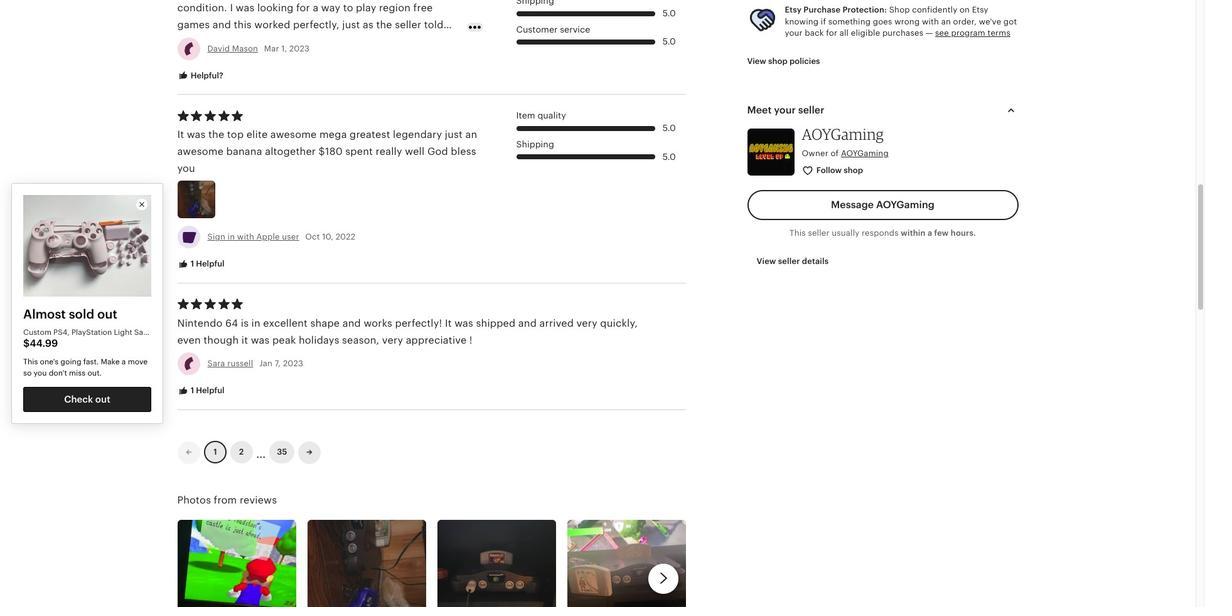Task type: locate. For each thing, give the bounding box(es) containing it.
shipping
[[517, 139, 554, 149]]

shop down aoygaming link
[[844, 166, 864, 175]]

terms
[[988, 28, 1011, 38]]

was left the
[[187, 129, 206, 140]]

a for few
[[928, 228, 933, 238]]

1 vertical spatial you
[[34, 369, 47, 378]]

aoygaming link
[[841, 149, 889, 158]]

2 vertical spatial seller
[[779, 257, 800, 266]]

shop for follow
[[844, 166, 864, 175]]

it inside nintendo 64 is in excellent shape and works perfectly! it was shipped and arrived very quickly, even though it was peak holidays season, very appreciative !
[[445, 318, 452, 329]]

view for view shop policies
[[748, 56, 767, 66]]

0 horizontal spatial and
[[343, 318, 361, 329]]

1 helpful
[[189, 260, 225, 269], [189, 386, 225, 396]]

2023 right 7,
[[283, 359, 303, 369]]

perfectly!
[[395, 318, 442, 329]]

1 for second 1 helpful button from the top of the page
[[191, 386, 194, 396]]

aoygaming
[[802, 125, 884, 144], [841, 149, 889, 158], [877, 200, 935, 210]]

2 5.0 from the top
[[663, 37, 676, 47]]

so
[[23, 369, 32, 378]]

1 vertical spatial awesome
[[177, 146, 224, 157]]

and left arrived
[[519, 318, 537, 329]]

this up "view seller details"
[[790, 228, 806, 238]]

1 horizontal spatial you
[[177, 163, 195, 174]]

2 link
[[230, 442, 253, 464]]

1 5.0 from the top
[[663, 8, 676, 18]]

1 down even
[[191, 386, 194, 396]]

seller left details
[[779, 257, 800, 266]]

0 vertical spatial in
[[228, 233, 235, 242]]

really
[[376, 146, 402, 157]]

2023 right 1,
[[289, 44, 310, 53]]

1 vertical spatial an
[[466, 129, 478, 140]]

1 vertical spatial helpful
[[196, 386, 225, 396]]

0 vertical spatial your
[[785, 28, 803, 38]]

awesome down the
[[177, 146, 224, 157]]

it inside "it was the top elite awesome mega greatest legendary just an awesome banana altogether $180 spent really well god bless you"
[[177, 129, 184, 140]]

0 vertical spatial a
[[928, 228, 933, 238]]

usually
[[832, 228, 860, 238]]

and up season,
[[343, 318, 361, 329]]

1 helpful button
[[168, 253, 234, 276], [168, 380, 234, 403]]

mar
[[264, 44, 279, 53]]

1 horizontal spatial and
[[519, 318, 537, 329]]

seller left usually at the right top of page
[[808, 228, 830, 238]]

0 vertical spatial you
[[177, 163, 195, 174]]

1 vertical spatial 1 helpful
[[189, 386, 225, 396]]

2 and from the left
[[519, 318, 537, 329]]

view inside button
[[748, 56, 767, 66]]

64
[[225, 318, 238, 329]]

1 helpful button down the sara
[[168, 380, 234, 403]]

view left details
[[757, 257, 777, 266]]

it
[[242, 335, 248, 346]]

an right just
[[466, 129, 478, 140]]

out up playstation
[[97, 308, 117, 322]]

an for just
[[466, 129, 478, 140]]

nintendo 64 is in excellent shape and works perfectly! it was shipped and arrived very quickly, even though it was peak holidays season, very appreciative !
[[177, 318, 638, 346]]

out
[[97, 308, 117, 322], [95, 394, 110, 405]]

responds
[[862, 228, 899, 238]]

0 horizontal spatial with
[[237, 233, 254, 242]]

very down works
[[382, 335, 403, 346]]

aoygaming right "of"
[[841, 149, 889, 158]]

10,
[[322, 233, 334, 242]]

2 helpful from the top
[[196, 386, 225, 396]]

view shop policies
[[748, 56, 821, 66]]

2 horizontal spatial was
[[455, 318, 474, 329]]

0 horizontal spatial a
[[122, 358, 126, 367]]

your inside dropdown button
[[774, 105, 796, 116]]

this inside this one's going fast. make a move so you don't miss out.
[[23, 358, 38, 367]]

1 vertical spatial was
[[455, 318, 474, 329]]

1 horizontal spatial it
[[445, 318, 452, 329]]

very right arrived
[[577, 318, 598, 329]]

quality
[[538, 111, 566, 121]]

etsy up knowing
[[785, 5, 802, 15]]

goes
[[873, 17, 893, 26]]

0 horizontal spatial you
[[34, 369, 47, 378]]

in inside nintendo 64 is in excellent shape and works perfectly! it was shipped and arrived very quickly, even though it was peak holidays season, very appreciative !
[[252, 318, 261, 329]]

aoygaming up "of"
[[802, 125, 884, 144]]

and
[[343, 318, 361, 329], [519, 318, 537, 329]]

0 vertical spatial an
[[942, 17, 951, 26]]

1 1 helpful button from the top
[[168, 253, 234, 276]]

1 vertical spatial very
[[382, 335, 403, 346]]

don't
[[49, 369, 67, 378]]

seller for usually
[[808, 228, 830, 238]]

greatest
[[350, 129, 390, 140]]

helpful for second 1 helpful button from the top of the page
[[196, 386, 225, 396]]

helpful
[[196, 260, 225, 269], [196, 386, 225, 396]]

season,
[[342, 335, 380, 346]]

etsy up we've
[[973, 5, 989, 15]]

follow shop
[[817, 166, 864, 175]]

0 vertical spatial out
[[97, 308, 117, 322]]

photos
[[177, 495, 211, 506]]

seller up owner
[[799, 105, 825, 116]]

well
[[405, 146, 425, 157]]

0 horizontal spatial this
[[23, 358, 38, 367]]

0 horizontal spatial shop
[[769, 56, 788, 66]]

1 horizontal spatial with
[[922, 17, 940, 26]]

sign in with apple user added a photo of their purchase image
[[177, 181, 215, 219]]

out right check at the bottom left of the page
[[95, 394, 110, 405]]

0 vertical spatial very
[[577, 318, 598, 329]]

1 vertical spatial with
[[237, 233, 254, 242]]

0 vertical spatial 1 helpful button
[[168, 253, 234, 276]]

0 vertical spatial awesome
[[271, 129, 317, 140]]

1 link
[[204, 442, 226, 464]]

we've
[[979, 17, 1002, 26]]

sign
[[208, 233, 225, 242]]

0 vertical spatial was
[[187, 129, 206, 140]]

1 vertical spatial 2023
[[283, 359, 303, 369]]

view left policies in the right of the page
[[748, 56, 767, 66]]

0 vertical spatial 2023
[[289, 44, 310, 53]]

2 1 helpful from the top
[[189, 386, 225, 396]]

on
[[960, 5, 970, 15]]

it left the
[[177, 129, 184, 140]]

1 horizontal spatial etsy
[[973, 5, 989, 15]]

with left apple
[[237, 233, 254, 242]]

1 vertical spatial a
[[122, 358, 126, 367]]

0 horizontal spatial it
[[177, 129, 184, 140]]

a for move
[[122, 358, 126, 367]]

shop
[[769, 56, 788, 66], [844, 166, 864, 175]]

custom
[[23, 329, 51, 337]]

0 vertical spatial shop
[[769, 56, 788, 66]]

1 horizontal spatial in
[[252, 318, 261, 329]]

back
[[805, 28, 824, 38]]

aoygaming up "within"
[[877, 200, 935, 210]]

1 horizontal spatial an
[[942, 17, 951, 26]]

4 5.0 from the top
[[663, 152, 676, 162]]

0 vertical spatial it
[[177, 129, 184, 140]]

it
[[177, 129, 184, 140], [445, 318, 452, 329]]

in right sign
[[228, 233, 235, 242]]

make
[[101, 358, 120, 367]]

helpful down the sara
[[196, 386, 225, 396]]

move
[[128, 358, 148, 367]]

1 horizontal spatial this
[[790, 228, 806, 238]]

see program terms
[[936, 28, 1011, 38]]

1 horizontal spatial shop
[[844, 166, 864, 175]]

1 left 2 at the left of the page
[[213, 448, 217, 457]]

1 up nintendo
[[191, 260, 194, 269]]

shop left policies in the right of the page
[[769, 56, 788, 66]]

with up —
[[922, 17, 940, 26]]

meet your seller button
[[736, 95, 1030, 126]]

0 vertical spatial 1 helpful
[[189, 260, 225, 269]]

0 vertical spatial helpful
[[196, 260, 225, 269]]

a right the make
[[122, 358, 126, 367]]

2 etsy from the left
[[973, 5, 989, 15]]

appreciative
[[406, 335, 467, 346]]

a
[[928, 228, 933, 238], [122, 358, 126, 367]]

2 vertical spatial aoygaming
[[877, 200, 935, 210]]

etsy purchase protection:
[[785, 5, 887, 15]]

miss out.
[[69, 369, 102, 378]]

a inside this one's going fast. make a move so you don't miss out.
[[122, 358, 126, 367]]

2 vertical spatial 1
[[213, 448, 217, 457]]

you up sign in with apple user added a photo of their purchase
[[177, 163, 195, 174]]

3 5.0 from the top
[[663, 123, 676, 133]]

in right is
[[252, 318, 261, 329]]

1 etsy from the left
[[785, 5, 802, 15]]

an for with
[[942, 17, 951, 26]]

check out
[[64, 394, 110, 405]]

0 vertical spatial view
[[748, 56, 767, 66]]

0 vertical spatial with
[[922, 17, 940, 26]]

pink
[[37, 339, 52, 348]]

0 vertical spatial seller
[[799, 105, 825, 116]]

almost
[[23, 308, 66, 322]]

was up !
[[455, 318, 474, 329]]

details
[[802, 257, 829, 266]]

a left the few
[[928, 228, 933, 238]]

an up see
[[942, 17, 951, 26]]

0 vertical spatial aoygaming
[[802, 125, 884, 144]]

you right so
[[34, 369, 47, 378]]

you inside "it was the top elite awesome mega greatest legendary just an awesome banana altogether $180 spent really well god bless you"
[[177, 163, 195, 174]]

5.0 for customer service
[[663, 37, 676, 47]]

0 horizontal spatial etsy
[[785, 5, 802, 15]]

this up so
[[23, 358, 38, 367]]

an inside shop confidently on etsy knowing if something goes wrong with an order, we've got your back for all eligible purchases —
[[942, 17, 951, 26]]

this
[[790, 228, 806, 238], [23, 358, 38, 367]]

1 vertical spatial your
[[774, 105, 796, 116]]

1 helpful button down sign
[[168, 253, 234, 276]]

it up the appreciative
[[445, 318, 452, 329]]

shape
[[311, 318, 340, 329]]

your right meet
[[774, 105, 796, 116]]

0 horizontal spatial was
[[187, 129, 206, 140]]

1 vertical spatial it
[[445, 318, 452, 329]]

your down knowing
[[785, 28, 803, 38]]

legendary
[[393, 129, 442, 140]]

1 helpful down sign
[[189, 260, 225, 269]]

awesome
[[271, 129, 317, 140], [177, 146, 224, 157]]

got
[[1004, 17, 1018, 26]]

the
[[209, 129, 224, 140]]

1 1 helpful from the top
[[189, 260, 225, 269]]

1 vertical spatial shop
[[844, 166, 864, 175]]

view for view seller details
[[757, 257, 777, 266]]

1 vertical spatial in
[[252, 318, 261, 329]]

1 horizontal spatial a
[[928, 228, 933, 238]]

an inside "it was the top elite awesome mega greatest legendary just an awesome banana altogether $180 spent really well god bless you"
[[466, 129, 478, 140]]

2 vertical spatial was
[[251, 335, 270, 346]]

elite
[[247, 129, 268, 140]]

awesome up altogether
[[271, 129, 317, 140]]

was right it
[[251, 335, 270, 346]]

custom ps4, playstation light sak ura pink shell & buttons
[[23, 329, 147, 348]]

1 vertical spatial view
[[757, 257, 777, 266]]

0 horizontal spatial an
[[466, 129, 478, 140]]

helpful down sign
[[196, 260, 225, 269]]

1 vertical spatial seller
[[808, 228, 830, 238]]

works
[[364, 318, 393, 329]]

1 helpful from the top
[[196, 260, 225, 269]]

2023 for sara russell jan 7, 2023
[[283, 359, 303, 369]]

meet your seller
[[748, 105, 825, 116]]

1 vertical spatial 1 helpful button
[[168, 380, 234, 403]]

message aoygaming button
[[748, 190, 1019, 220]]

shipped
[[476, 318, 516, 329]]

buttons
[[81, 339, 109, 348]]

0 vertical spatial 1
[[191, 260, 194, 269]]

1 vertical spatial 1
[[191, 386, 194, 396]]

1 vertical spatial this
[[23, 358, 38, 367]]

0 vertical spatial this
[[790, 228, 806, 238]]

this for this seller usually responds within a few hours.
[[790, 228, 806, 238]]

0 horizontal spatial awesome
[[177, 146, 224, 157]]

1 horizontal spatial very
[[577, 318, 598, 329]]

1 helpful down the sara
[[189, 386, 225, 396]]



Task type: describe. For each thing, give the bounding box(es) containing it.
excellent
[[263, 318, 308, 329]]

with inside shop confidently on etsy knowing if something goes wrong with an order, we've got your back for all eligible purchases —
[[922, 17, 940, 26]]

1,
[[281, 44, 287, 53]]

helpful? button
[[168, 64, 233, 87]]

!
[[470, 335, 473, 346]]

2023 for david mason mar 1, 2023
[[289, 44, 310, 53]]

0 horizontal spatial very
[[382, 335, 403, 346]]

david
[[208, 44, 230, 53]]

peak
[[273, 335, 296, 346]]

purchases
[[883, 28, 924, 38]]

all
[[840, 28, 849, 38]]

one's
[[40, 358, 59, 367]]

sign in with apple user link
[[208, 233, 299, 242]]

1 vertical spatial out
[[95, 394, 110, 405]]

protection:
[[843, 5, 887, 15]]

spent
[[346, 146, 373, 157]]

this for this one's going fast. make a move so you don't miss out.
[[23, 358, 38, 367]]

eligible
[[851, 28, 881, 38]]

though
[[204, 335, 239, 346]]

this one's going fast. make a move so you don't miss out.
[[23, 358, 148, 378]]

1 horizontal spatial was
[[251, 335, 270, 346]]

jan
[[259, 359, 273, 369]]

if
[[821, 17, 827, 26]]

russell
[[227, 359, 253, 369]]

check
[[64, 394, 93, 405]]

shop confidently on etsy knowing if something goes wrong with an order, we've got your back for all eligible purchases —
[[785, 5, 1018, 38]]

photos from reviews
[[177, 495, 277, 506]]

1 and from the left
[[343, 318, 361, 329]]

0 horizontal spatial in
[[228, 233, 235, 242]]

is
[[241, 318, 249, 329]]

service
[[560, 24, 591, 34]]

even
[[177, 335, 201, 346]]

few
[[935, 228, 949, 238]]

35 link
[[270, 442, 295, 464]]

apple
[[257, 233, 280, 242]]

david mason mar 1, 2023
[[208, 44, 310, 53]]

user
[[282, 233, 299, 242]]

2
[[239, 448, 244, 457]]

item quality
[[517, 111, 566, 121]]

going
[[60, 358, 81, 367]]

hours.
[[951, 228, 977, 238]]

mason
[[232, 44, 258, 53]]

ps4,
[[53, 329, 70, 337]]

sara russell link
[[208, 359, 253, 369]]

altogether
[[265, 146, 316, 157]]

reviews
[[240, 495, 277, 506]]

bless
[[451, 146, 476, 157]]

1 vertical spatial aoygaming
[[841, 149, 889, 158]]

etsy inside shop confidently on etsy knowing if something goes wrong with an order, we've got your back for all eligible purchases —
[[973, 5, 989, 15]]

1 horizontal spatial awesome
[[271, 129, 317, 140]]

$180
[[319, 146, 343, 157]]

banana
[[226, 146, 262, 157]]

arrived
[[540, 318, 574, 329]]

policies
[[790, 56, 821, 66]]

ura
[[23, 339, 35, 348]]

&
[[74, 339, 79, 348]]

2 1 helpful button from the top
[[168, 380, 234, 403]]

sara
[[208, 359, 225, 369]]

…
[[257, 443, 266, 462]]

5.0 for item quality
[[663, 123, 676, 133]]

sold
[[69, 308, 94, 322]]

shop for view
[[769, 56, 788, 66]]

1 inside 1 link
[[213, 448, 217, 457]]

within
[[901, 228, 926, 238]]

see program terms link
[[936, 28, 1011, 38]]

sak
[[134, 329, 147, 337]]

mega
[[320, 129, 347, 140]]

light
[[114, 329, 132, 337]]

customer
[[517, 24, 558, 34]]

just
[[445, 129, 463, 140]]

was inside "it was the top elite awesome mega greatest legendary just an awesome banana altogether $180 spent really well god bless you"
[[187, 129, 206, 140]]

1 for 1st 1 helpful button from the top
[[191, 260, 194, 269]]

message aoygaming
[[832, 200, 935, 210]]

quickly,
[[601, 318, 638, 329]]

oct
[[305, 233, 320, 242]]

of
[[831, 149, 839, 158]]

aoygaming image
[[748, 129, 795, 176]]

purchase
[[804, 5, 841, 15]]

seller inside dropdown button
[[799, 105, 825, 116]]

sign in with apple user oct 10, 2022
[[208, 233, 356, 242]]

5.0 for shipping
[[663, 152, 676, 162]]

holidays
[[299, 335, 340, 346]]

view seller details
[[757, 257, 829, 266]]

aoygaming inside button
[[877, 200, 935, 210]]

seller for details
[[779, 257, 800, 266]]

you inside this one's going fast. make a move so you don't miss out.
[[34, 369, 47, 378]]

customer service
[[517, 24, 591, 34]]

follow shop button
[[793, 160, 874, 183]]

item
[[517, 111, 536, 121]]

meet
[[748, 105, 772, 116]]

view shop policies button
[[738, 50, 830, 73]]

helpful for 1st 1 helpful button from the top
[[196, 260, 225, 269]]

$44.99
[[23, 338, 58, 349]]

confidently
[[913, 5, 958, 15]]

it was the top elite awesome mega greatest legendary just an awesome banana altogether $180 spent really well god bless you
[[177, 129, 478, 174]]

your inside shop confidently on etsy knowing if something goes wrong with an order, we've got your back for all eligible purchases —
[[785, 28, 803, 38]]

owner
[[802, 149, 829, 158]]

program
[[952, 28, 986, 38]]

aoygaming owner of aoygaming
[[802, 125, 889, 158]]

david mason link
[[208, 44, 258, 53]]



Task type: vqa. For each thing, say whether or not it's contained in the screenshot.
in
yes



